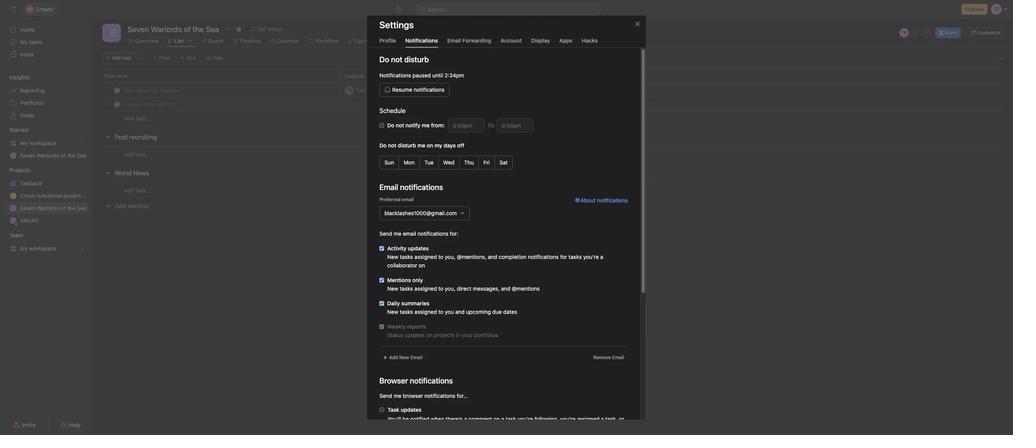 Task type: locate. For each thing, give the bounding box(es) containing it.
assigned inside activity updates new tasks assigned to you, @mentions, and completion notifications for tasks you're a collaborator on
[[414, 254, 437, 260]]

the inside projects element
[[67, 205, 75, 212]]

my workspace link inside starred "element"
[[5, 137, 88, 150]]

world news
[[115, 170, 149, 177]]

2 vertical spatial task
[[476, 426, 486, 432]]

the down project
[[67, 205, 75, 212]]

completed image
[[112, 86, 122, 95], [112, 100, 122, 109]]

on inside activity updates new tasks assigned to you, @mentions, and completion notifications for tasks you're a collaborator on
[[419, 262, 425, 269]]

1 the from the top
[[67, 152, 75, 159]]

seven warlords of the sea link inside projects element
[[5, 202, 88, 215]]

completed image up completed checkbox
[[112, 86, 122, 95]]

1 vertical spatial my
[[20, 140, 28, 146]]

email up activity
[[403, 231, 416, 237]]

0 horizontal spatial tb
[[346, 87, 352, 93]]

new inside the mentions only new tasks assigned to you, direct messages, and @mentions
[[387, 286, 398, 292]]

hacks button
[[582, 37, 598, 48]]

0 vertical spatial not
[[396, 122, 404, 129]]

2 vertical spatial updates
[[401, 407, 422, 414]]

warlords up the talkback link
[[37, 152, 59, 159]]

1 vertical spatial task
[[388, 407, 399, 414]]

add task… for news
[[124, 187, 150, 194]]

0 vertical spatial my workspace link
[[5, 137, 88, 150]]

0 vertical spatial seven
[[20, 152, 35, 159]]

add down post recruiting button
[[124, 151, 134, 158]]

1 vertical spatial collaborator
[[433, 426, 464, 432]]

tasks down the home in the top of the page
[[29, 39, 42, 45]]

2 seven warlords of the sea from the top
[[20, 205, 86, 212]]

add task… for recruiting
[[124, 151, 150, 158]]

about notifications
[[581, 197, 628, 204]]

2 of from the top
[[61, 205, 66, 212]]

1 warlords from the top
[[37, 152, 59, 159]]

to up daily summaries new tasks assigned to you and upcoming due dates
[[438, 286, 443, 292]]

1 add task… from the top
[[124, 115, 150, 122]]

to inside the mentions only new tasks assigned to you, direct messages, and @mentions
[[438, 286, 443, 292]]

collapse task list for this section image left world
[[105, 170, 111, 176]]

1 vertical spatial me
[[394, 231, 401, 237]]

add task… down post recruiting
[[124, 151, 150, 158]]

of
[[61, 152, 66, 159], [61, 205, 66, 212]]

task for task name
[[104, 73, 114, 79]]

1 seven warlords of the sea from the top
[[20, 152, 86, 159]]

seven for seven warlords of the sea "link" in starred "element"
[[20, 152, 35, 159]]

send up you'll
[[379, 393, 392, 400]]

1 vertical spatial seven warlords of the sea link
[[5, 202, 88, 215]]

add new email
[[389, 355, 423, 361]]

1 vertical spatial collapse task list for this section image
[[105, 170, 111, 176]]

my workspace inside starred "element"
[[20, 140, 56, 146]]

your
[[462, 332, 473, 339]]

seven warlords of the sea up the talkback link
[[20, 152, 86, 159]]

added
[[405, 426, 420, 432]]

updates down the 'reports'
[[405, 332, 425, 339]]

0 horizontal spatial task
[[104, 73, 114, 79]]

0 vertical spatial the
[[67, 152, 75, 159]]

new down mentions on the left
[[387, 286, 398, 292]]

due
[[391, 73, 399, 79]]

1 vertical spatial do
[[387, 122, 394, 129]]

completion
[[499, 254, 526, 260]]

1 horizontal spatial task
[[388, 407, 399, 414]]

new inside daily summaries new tasks assigned to you and upcoming due dates
[[387, 309, 398, 315]]

workspace inside starred "element"
[[29, 140, 56, 146]]

task… for news
[[135, 187, 150, 194]]

world news button
[[115, 166, 149, 180]]

assigned for only
[[414, 286, 437, 292]]

and left completion
[[488, 254, 497, 260]]

updates up be
[[401, 407, 422, 414]]

0 vertical spatial add task…
[[124, 115, 150, 122]]

collaborator inside task updates you'll be notified when there's a comment on a task you're following, you're assigned a task, or you're added as a collaborator to a task
[[433, 426, 464, 432]]

workflow
[[315, 38, 339, 44]]

seven down cross-
[[20, 205, 35, 212]]

preferred email
[[379, 197, 414, 203]]

a right you're
[[600, 254, 603, 260]]

collaborator
[[387, 262, 417, 269], [433, 426, 464, 432]]

add inside add new email button
[[389, 355, 398, 361]]

list image
[[107, 28, 116, 38]]

news
[[133, 170, 149, 177]]

team button
[[0, 232, 23, 240]]

2 vertical spatial do
[[379, 142, 387, 149]]

share button
[[935, 28, 961, 38]]

sea inside projects element
[[77, 205, 86, 212]]

collapse task list for this section image left "post"
[[105, 134, 111, 140]]

task right comment
[[506, 416, 516, 423]]

notifications for notifications paused until 2:34pm
[[379, 72, 411, 79]]

and right you
[[455, 309, 465, 315]]

0 vertical spatial task
[[104, 73, 114, 79]]

2 seven warlords of the sea link from the top
[[5, 202, 88, 215]]

assigned down summaries
[[414, 309, 437, 315]]

0 vertical spatial completed image
[[112, 86, 122, 95]]

0 vertical spatial tb
[[901, 30, 907, 36]]

on up only
[[419, 262, 425, 269]]

to inside task updates you'll be notified when there's a comment on a task you're following, you're assigned a task, or you're added as a collaborator to a task
[[465, 426, 470, 432]]

0 vertical spatial me
[[417, 142, 425, 149]]

activity updates new tasks assigned to you, @mentions, and completion notifications for tasks you're a collaborator on
[[387, 245, 603, 269]]

list link
[[168, 37, 184, 45]]

list
[[174, 38, 184, 44]]

0 vertical spatial you,
[[445, 254, 455, 260]]

tasks for daily summaries new tasks assigned to you and upcoming due dates
[[400, 309, 413, 315]]

apps
[[559, 37, 573, 44]]

weekly reports status updates on projects in your portfolios
[[387, 324, 498, 339]]

header untitled section tree grid
[[93, 83, 1013, 126]]

sea inside starred "element"
[[77, 152, 86, 159]]

warlords down the cross-functional project plan link
[[37, 205, 59, 212]]

updates inside weekly reports status updates on projects in your portfolios
[[405, 332, 425, 339]]

updates
[[408, 245, 429, 252], [405, 332, 425, 339], [401, 407, 422, 414]]

0 vertical spatial notifications
[[405, 37, 438, 44]]

2 warlords from the top
[[37, 205, 59, 212]]

me
[[417, 142, 425, 149], [394, 231, 401, 237], [394, 393, 401, 400]]

None checkbox
[[379, 278, 384, 283]]

1 horizontal spatial task
[[476, 426, 486, 432]]

add task… row
[[93, 111, 1013, 126], [93, 147, 1013, 162], [93, 183, 1013, 198]]

of for seven warlords of the sea "link" in starred "element"
[[61, 152, 66, 159]]

updates for task updates
[[401, 407, 422, 414]]

dashboard link
[[348, 37, 382, 45]]

on left my
[[427, 142, 433, 149]]

sun
[[384, 159, 394, 166]]

a
[[600, 254, 603, 260], [464, 416, 467, 423], [501, 416, 504, 423], [601, 416, 604, 423], [429, 426, 432, 432], [471, 426, 474, 432]]

mentions only new tasks assigned to you, direct messages, and @mentions
[[387, 277, 540, 292]]

3 add task… from the top
[[124, 187, 150, 194]]

add up post recruiting
[[124, 115, 134, 122]]

1 vertical spatial add task… button
[[124, 150, 150, 159]]

1 vertical spatial notifications
[[379, 72, 411, 79]]

workspace down goals link
[[29, 140, 56, 146]]

notifications right about
[[597, 197, 628, 204]]

1 you, from the top
[[445, 254, 455, 260]]

files
[[439, 38, 451, 44]]

workspace for my workspace link within starred "element"
[[29, 140, 56, 146]]

2 the from the top
[[67, 205, 75, 212]]

to left you
[[438, 309, 443, 315]]

and inside the mentions only new tasks assigned to you, direct messages, and @mentions
[[501, 286, 510, 292]]

1 vertical spatial workspace
[[29, 245, 56, 252]]

on left projects
[[426, 332, 433, 339]]

my up inbox
[[20, 39, 28, 45]]

task… for recruiting
[[135, 151, 150, 158]]

0 vertical spatial and
[[488, 254, 497, 260]]

row containing tb
[[93, 83, 1013, 98]]

completed image inside recruiting top pirates cell
[[112, 86, 122, 95]]

do not notify me from:
[[387, 122, 445, 129]]

0 horizontal spatial and
[[455, 309, 465, 315]]

2 vertical spatial add task… row
[[93, 183, 1013, 198]]

0 vertical spatial seven warlords of the sea link
[[5, 150, 88, 162]]

add down "status"
[[389, 355, 398, 361]]

a left task,
[[601, 416, 604, 423]]

send up activity
[[379, 231, 392, 237]]

1 seven from the top
[[20, 152, 35, 159]]

due
[[492, 309, 502, 315]]

my workspace down team
[[20, 245, 56, 252]]

notifications inside button
[[414, 86, 445, 93]]

tasks inside the mentions only new tasks assigned to you, direct messages, and @mentions
[[400, 286, 413, 292]]

to
[[438, 254, 443, 260], [438, 286, 443, 292], [438, 309, 443, 315], [465, 426, 470, 432]]

a down comment
[[471, 426, 474, 432]]

1 vertical spatial and
[[501, 286, 510, 292]]

notifications down paused
[[414, 86, 445, 93]]

gantt link
[[460, 37, 481, 45]]

add task… button for recruiting
[[124, 150, 150, 159]]

account
[[501, 37, 522, 44]]

not left "notify"
[[396, 122, 404, 129]]

1 vertical spatial add task… row
[[93, 147, 1013, 162]]

1 collapse task list for this section image from the top
[[105, 134, 111, 140]]

collaborator down there's
[[433, 426, 464, 432]]

section
[[128, 203, 149, 210]]

add task… button
[[124, 114, 150, 123], [124, 150, 150, 159], [124, 186, 150, 195]]

1 my workspace from the top
[[20, 140, 56, 146]]

seven warlords of the sea for seven warlords of the sea "link" inside the projects element
[[20, 205, 86, 212]]

new down activity
[[387, 254, 398, 260]]

2 collapse task list for this section image from the top
[[105, 170, 111, 176]]

task inside button
[[122, 55, 131, 61]]

1 vertical spatial seven warlords of the sea
[[20, 205, 86, 212]]

task left name
[[104, 73, 114, 79]]

seven inside starred "element"
[[20, 152, 35, 159]]

new for new tasks assigned to you and upcoming due dates
[[387, 309, 398, 315]]

2 vertical spatial add task… button
[[124, 186, 150, 195]]

for
[[560, 254, 567, 260]]

mon
[[404, 159, 415, 166]]

0 vertical spatial of
[[61, 152, 66, 159]]

1 vertical spatial updates
[[405, 332, 425, 339]]

hide sidebar image
[[10, 6, 16, 12]]

0 vertical spatial send
[[379, 231, 392, 237]]

add new email button
[[379, 353, 426, 364]]

2 horizontal spatial and
[[501, 286, 510, 292]]

3 my from the top
[[20, 245, 28, 252]]

overview
[[135, 38, 159, 44]]

updates inside activity updates new tasks assigned to you, @mentions, and completion notifications for tasks you're a collaborator on
[[408, 245, 429, 252]]

sea for seven warlords of the sea "link" in starred "element"
[[77, 152, 86, 159]]

0 horizontal spatial collaborator
[[387, 262, 417, 269]]

and right messages,
[[501, 286, 510, 292]]

add task… row for world news
[[93, 183, 1013, 198]]

the inside starred "element"
[[67, 152, 75, 159]]

seven up the projects
[[20, 152, 35, 159]]

seven warlords of the sea down cross-functional project plan
[[20, 205, 86, 212]]

1 horizontal spatial tb
[[901, 30, 907, 36]]

not
[[396, 122, 404, 129], [388, 142, 396, 149]]

notifications up resume
[[379, 72, 411, 79]]

1 vertical spatial my workspace link
[[5, 243, 88, 255]]

collapse task list for this section image
[[105, 134, 111, 140], [105, 170, 111, 176]]

tasks
[[29, 39, 42, 45], [400, 254, 413, 260], [569, 254, 582, 260], [400, 286, 413, 292], [400, 309, 413, 315]]

to inside daily summaries new tasks assigned to you and upcoming due dates
[[438, 309, 443, 315]]

3 add task… row from the top
[[93, 183, 1013, 198]]

seven warlords of the sea inside projects element
[[20, 205, 86, 212]]

0 vertical spatial sea
[[77, 152, 86, 159]]

2 horizontal spatial task
[[506, 416, 516, 423]]

notifications
[[405, 37, 438, 44], [379, 72, 411, 79]]

add task… button inside header untitled section tree grid
[[124, 114, 150, 123]]

add task… button down post recruiting
[[124, 150, 150, 159]]

0 vertical spatial add task… row
[[93, 111, 1013, 126]]

my inside teams element
[[20, 245, 28, 252]]

add task… button down assign hq locations text field
[[124, 114, 150, 123]]

add task… inside header untitled section tree grid
[[124, 115, 150, 122]]

to for updates
[[438, 254, 443, 260]]

task down comment
[[476, 426, 486, 432]]

new inside activity updates new tasks assigned to you, @mentions, and completion notifications for tasks you're a collaborator on
[[387, 254, 398, 260]]

0 vertical spatial email
[[402, 197, 414, 203]]

Recruiting top Pirates text field
[[122, 87, 180, 94]]

not for disturb
[[388, 142, 396, 149]]

assigned left task,
[[577, 416, 599, 423]]

1 workspace from the top
[[29, 140, 56, 146]]

2 you, from the top
[[445, 286, 455, 292]]

add task… up section
[[124, 187, 150, 194]]

notifications up not disturb
[[405, 37, 438, 44]]

1 vertical spatial my workspace
[[20, 245, 56, 252]]

2 add task… from the top
[[124, 151, 150, 158]]

seven warlords of the sea link down 'functional' at the top of page
[[5, 202, 88, 215]]

my inside global element
[[20, 39, 28, 45]]

on inside weekly reports status updates on projects in your portfolios
[[426, 332, 433, 339]]

collaborator up mentions on the left
[[387, 262, 417, 269]]

2 vertical spatial task…
[[135, 187, 150, 194]]

add task…
[[124, 115, 150, 122], [124, 151, 150, 158], [124, 187, 150, 194]]

1 seven warlords of the sea link from the top
[[5, 150, 88, 162]]

updates for activity updates
[[408, 245, 429, 252]]

task… down recruiting
[[135, 151, 150, 158]]

seven warlords of the sea link
[[5, 150, 88, 162], [5, 202, 88, 215]]

inbox link
[[5, 48, 88, 61]]

do up sun at top
[[379, 142, 387, 149]]

new down "status"
[[399, 355, 409, 361]]

2 vertical spatial my
[[20, 245, 28, 252]]

project
[[63, 193, 81, 199]]

2 workspace from the top
[[29, 245, 56, 252]]

1 horizontal spatial collaborator
[[433, 426, 464, 432]]

notifications for notifications
[[405, 37, 438, 44]]

workspace inside teams element
[[29, 245, 56, 252]]

my workspace
[[20, 140, 56, 146], [20, 245, 56, 252]]

email down email notifications
[[402, 197, 414, 203]]

2 add task… button from the top
[[124, 150, 150, 159]]

updates inside task updates you'll be notified when there's a comment on a task you're following, you're assigned a task, or you're added as a collaborator to a task
[[401, 407, 422, 414]]

not for notify
[[396, 122, 404, 129]]

to for only
[[438, 286, 443, 292]]

2 vertical spatial me
[[394, 393, 401, 400]]

summaries
[[401, 300, 429, 307]]

assigned down only
[[414, 286, 437, 292]]

completed image inside assign hq locations cell
[[112, 100, 122, 109]]

1 vertical spatial sea
[[77, 205, 86, 212]]

my down team
[[20, 245, 28, 252]]

seven warlords of the sea for seven warlords of the sea "link" in starred "element"
[[20, 152, 86, 159]]

assigned for summaries
[[414, 309, 437, 315]]

2 send from the top
[[379, 393, 392, 400]]

task… down assign hq locations text field
[[135, 115, 150, 122]]

2 my workspace link from the top
[[5, 243, 88, 255]]

you, for @mentions,
[[445, 254, 455, 260]]

notifications left for
[[528, 254, 559, 260]]

of inside projects element
[[61, 205, 66, 212]]

1 vertical spatial tb
[[346, 87, 352, 93]]

0 vertical spatial collaborator
[[387, 262, 417, 269]]

projects
[[9, 167, 30, 174]]

warlords inside starred "element"
[[37, 152, 59, 159]]

starred element
[[0, 123, 93, 164]]

collapse task list for this section image for world news
[[105, 170, 111, 176]]

you're left following,
[[518, 416, 533, 423]]

1 vertical spatial send
[[379, 393, 392, 400]]

1 horizontal spatial email
[[447, 37, 461, 44]]

1 add task… button from the top
[[124, 114, 150, 123]]

1 vertical spatial seven
[[20, 205, 35, 212]]

activity
[[387, 245, 407, 252]]

new for new tasks assigned to you, @mentions, and completion notifications for tasks you're a collaborator on
[[387, 254, 398, 260]]

of down cross-functional project plan
[[61, 205, 66, 212]]

3 add task… button from the top
[[124, 186, 150, 195]]

2 vertical spatial and
[[455, 309, 465, 315]]

1 task… from the top
[[135, 115, 150, 122]]

calendar link
[[270, 37, 299, 45]]

task inside row
[[104, 73, 114, 79]]

2 my workspace from the top
[[20, 245, 56, 252]]

apps button
[[559, 37, 573, 48]]

0 vertical spatial workspace
[[29, 140, 56, 146]]

daily
[[387, 300, 400, 307]]

workspace down amjad link
[[29, 245, 56, 252]]

me left browser
[[394, 393, 401, 400]]

a right there's
[[464, 416, 467, 423]]

me right disturb
[[417, 142, 425, 149]]

assigned inside daily summaries new tasks assigned to you and upcoming due dates
[[414, 309, 437, 315]]

0 vertical spatial updates
[[408, 245, 429, 252]]

2 my from the top
[[20, 140, 28, 146]]

None text field
[[126, 22, 221, 36], [497, 119, 533, 133], [126, 22, 221, 36], [497, 119, 533, 133]]

1 horizontal spatial you're
[[518, 416, 533, 423]]

1 vertical spatial task…
[[135, 151, 150, 158]]

me up activity
[[394, 231, 401, 237]]

add inside header untitled section tree grid
[[124, 115, 134, 122]]

1 of from the top
[[61, 152, 66, 159]]

remove from starred image
[[236, 26, 242, 32]]

1 vertical spatial of
[[61, 205, 66, 212]]

when
[[431, 416, 444, 423]]

to down comment
[[465, 426, 470, 432]]

the up the talkback link
[[67, 152, 75, 159]]

you're right following,
[[560, 416, 576, 423]]

add task… down assign hq locations text field
[[124, 115, 150, 122]]

None radio
[[379, 408, 384, 413]]

as
[[422, 426, 428, 432]]

seven warlords of the sea link inside starred "element"
[[5, 150, 88, 162]]

you, inside the mentions only new tasks assigned to you, direct messages, and @mentions
[[445, 286, 455, 292]]

tasks down activity
[[400, 254, 413, 260]]

to:
[[487, 122, 495, 129]]

notifications
[[414, 86, 445, 93], [597, 197, 628, 204], [418, 231, 448, 237], [528, 254, 559, 260], [424, 393, 455, 400]]

2 add task… row from the top
[[93, 147, 1013, 162]]

1 horizontal spatial and
[[488, 254, 497, 260]]

add up task name
[[112, 55, 121, 61]]

0 vertical spatial my workspace
[[20, 140, 56, 146]]

to inside activity updates new tasks assigned to you, @mentions, and completion notifications for tasks you're a collaborator on
[[438, 254, 443, 260]]

0 vertical spatial warlords
[[37, 152, 59, 159]]

1 sea from the top
[[77, 152, 86, 159]]

1 vertical spatial not
[[388, 142, 396, 149]]

global element
[[0, 19, 93, 65]]

task up name
[[122, 55, 131, 61]]

email notifications
[[379, 183, 443, 192]]

to left @mentions,
[[438, 254, 443, 260]]

1 my workspace link from the top
[[5, 137, 88, 150]]

tb inside button
[[901, 30, 907, 36]]

3 task… from the top
[[135, 187, 150, 194]]

you, left @mentions,
[[445, 254, 455, 260]]

Completed checkbox
[[112, 100, 122, 109]]

my workspace link down amjad link
[[5, 243, 88, 255]]

0 horizontal spatial task
[[122, 55, 131, 61]]

2 seven from the top
[[20, 205, 35, 212]]

paused
[[413, 72, 431, 79]]

None checkbox
[[379, 246, 384, 251], [379, 302, 384, 306], [379, 325, 384, 329], [379, 246, 384, 251], [379, 302, 384, 306], [379, 325, 384, 329]]

0 vertical spatial add task… button
[[124, 114, 150, 123]]

assigned inside the mentions only new tasks assigned to you, direct messages, and @mentions
[[414, 286, 437, 292]]

there's
[[446, 416, 463, 423]]

blacklashes1000@gmail.com
[[384, 210, 457, 217]]

1 vertical spatial completed image
[[112, 100, 122, 109]]

0 vertical spatial collapse task list for this section image
[[105, 134, 111, 140]]

1 vertical spatial you,
[[445, 286, 455, 292]]

2 completed image from the top
[[112, 100, 122, 109]]

1 completed image from the top
[[112, 86, 122, 95]]

display button
[[531, 37, 550, 48]]

collaborator inside activity updates new tasks assigned to you, @mentions, and completion notifications for tasks you're a collaborator on
[[387, 262, 417, 269]]

add task… button for news
[[124, 186, 150, 195]]

my workspace link down goals link
[[5, 137, 88, 150]]

2 task… from the top
[[135, 151, 150, 158]]

completed image down completed option
[[112, 100, 122, 109]]

new down the daily
[[387, 309, 398, 315]]

assigned down send me email notifications for:
[[414, 254, 437, 260]]

do for do not notify me from:
[[387, 122, 394, 129]]

tasks inside global element
[[29, 39, 42, 45]]

tasks down mentions on the left
[[400, 286, 413, 292]]

you're down you'll
[[388, 426, 403, 432]]

status
[[387, 332, 403, 339]]

my down starred
[[20, 140, 28, 146]]

1 vertical spatial the
[[67, 205, 75, 212]]

share
[[945, 30, 957, 36]]

tasks down summaries
[[400, 309, 413, 315]]

0 vertical spatial my
[[20, 39, 28, 45]]

invite
[[22, 422, 36, 429]]

on right comment
[[494, 416, 500, 423]]

notifications left for…
[[424, 393, 455, 400]]

seven inside projects element
[[20, 205, 35, 212]]

starred button
[[0, 126, 28, 134]]

you, inside activity updates new tasks assigned to you, @mentions, and completion notifications for tasks you're a collaborator on
[[445, 254, 455, 260]]

task… up section
[[135, 187, 150, 194]]

0 vertical spatial task
[[122, 55, 131, 61]]

do right do not notify me from: option
[[387, 122, 394, 129]]

task inside task updates you'll be notified when there's a comment on a task you're following, you're assigned a task, or you're added as a collaborator to a task
[[388, 407, 399, 414]]

task up you'll
[[388, 407, 399, 414]]

of inside starred "element"
[[61, 152, 66, 159]]

sea for seven warlords of the sea "link" inside the projects element
[[77, 205, 86, 212]]

add task… button up section
[[124, 186, 150, 195]]

1 vertical spatial warlords
[[37, 205, 59, 212]]

my inside starred "element"
[[20, 140, 28, 146]]

not left disturb
[[388, 142, 396, 149]]

seven warlords of the sea inside starred "element"
[[20, 152, 86, 159]]

only
[[412, 277, 423, 284]]

cross-
[[20, 193, 37, 199]]

row
[[93, 69, 1013, 83], [102, 83, 1004, 84], [93, 83, 1013, 98], [93, 97, 1013, 112]]

do not disturb
[[379, 55, 429, 64]]

1 my from the top
[[20, 39, 28, 45]]

tasks inside daily summaries new tasks assigned to you and upcoming due dates
[[400, 309, 413, 315]]

2 vertical spatial add task…
[[124, 187, 150, 194]]

profile
[[379, 37, 396, 44]]

0 vertical spatial task…
[[135, 115, 150, 122]]

notifications inside activity updates new tasks assigned to you, @mentions, and completion notifications for tasks you're a collaborator on
[[528, 254, 559, 260]]

1 vertical spatial add task…
[[124, 151, 150, 158]]

2 sea from the top
[[77, 205, 86, 212]]

updates down send me email notifications for:
[[408, 245, 429, 252]]

collapse task list for this section image for post recruiting
[[105, 134, 111, 140]]

1 send from the top
[[379, 231, 392, 237]]

my workspace down starred
[[20, 140, 56, 146]]

0 vertical spatial seven warlords of the sea
[[20, 152, 86, 159]]

resume notifications
[[392, 86, 445, 93]]

of up the talkback link
[[61, 152, 66, 159]]

0 vertical spatial do
[[379, 55, 389, 64]]

date
[[401, 73, 410, 79]]

None text field
[[448, 119, 484, 133]]



Task type: vqa. For each thing, say whether or not it's contained in the screenshot.
New tasks assigned to you and upcoming due dates NEW
yes



Task type: describe. For each thing, give the bounding box(es) containing it.
hacks
[[582, 37, 598, 44]]

assigned inside task updates you'll be notified when there's a comment on a task you're following, you're assigned a task, or you're added as a collaborator to a task
[[577, 416, 599, 423]]

resume
[[392, 86, 412, 93]]

add task… row for post recruiting
[[93, 147, 1013, 162]]

assigned for updates
[[414, 254, 437, 260]]

my for my workspace link within starred "element"
[[20, 140, 28, 146]]

insights
[[9, 74, 30, 81]]

team
[[9, 232, 23, 239]]

my tasks
[[20, 39, 42, 45]]

0 horizontal spatial you're
[[388, 426, 403, 432]]

my for my tasks link
[[20, 39, 28, 45]]

browser
[[403, 393, 423, 400]]

messages
[[398, 38, 424, 44]]

post recruiting
[[115, 134, 157, 141]]

board link
[[202, 37, 224, 45]]

invite button
[[7, 419, 41, 433]]

cross-functional project plan link
[[5, 190, 93, 202]]

world
[[115, 170, 132, 177]]

timeline link
[[233, 37, 261, 45]]

new for new tasks assigned to you, direct messages, and @mentions
[[387, 286, 398, 292]]

thu
[[464, 159, 474, 166]]

do not disturb me on my days off
[[379, 142, 464, 149]]

tasks right for
[[569, 254, 582, 260]]

wed
[[443, 159, 454, 166]]

you're
[[583, 254, 599, 260]]

comment
[[469, 416, 492, 423]]

projects button
[[0, 167, 30, 174]]

add inside add task button
[[112, 55, 121, 61]]

notifications paused until 2:34pm
[[379, 72, 464, 79]]

disturb
[[398, 142, 416, 149]]

insights element
[[0, 71, 93, 123]]

add section button
[[102, 199, 152, 213]]

daily summaries new tasks assigned to you and upcoming due dates
[[387, 300, 517, 315]]

workflow link
[[309, 37, 339, 45]]

you'll
[[388, 416, 401, 423]]

send for send me email notifications for:
[[379, 231, 392, 237]]

functional
[[37, 193, 62, 199]]

task… inside header untitled section tree grid
[[135, 115, 150, 122]]

on inside task updates you'll be notified when there's a comment on a task you're following, you're assigned a task, or you're added as a collaborator to a task
[[494, 416, 500, 423]]

mentions
[[387, 277, 411, 284]]

upcoming
[[466, 309, 491, 315]]

or
[[619, 416, 624, 423]]

2 horizontal spatial you're
[[560, 416, 576, 423]]

do for do not disturb
[[379, 55, 389, 64]]

row containing task name
[[93, 69, 1013, 83]]

notify
[[406, 122, 420, 129]]

tyler
[[355, 87, 366, 93]]

tasks for mentions only new tasks assigned to you, direct messages, and @mentions
[[400, 286, 413, 292]]

you
[[445, 309, 454, 315]]

gantt
[[467, 38, 481, 44]]

home
[[20, 26, 35, 33]]

projects
[[434, 332, 454, 339]]

profile button
[[379, 37, 396, 48]]

tb inside header untitled section tree grid
[[346, 87, 352, 93]]

resume notifications button
[[379, 83, 450, 97]]

send me email notifications for:
[[379, 231, 458, 237]]

teams element
[[0, 229, 93, 257]]

close image
[[634, 21, 641, 27]]

preferred
[[379, 197, 401, 203]]

notifications left for: on the left bottom
[[418, 231, 448, 237]]

portfolios link
[[5, 97, 88, 109]]

cross-functional project plan
[[20, 193, 93, 199]]

add section
[[115, 203, 149, 210]]

blacklashes1000@gmail.com button
[[379, 207, 470, 221]]

completed image for assign hq locations text field
[[112, 100, 122, 109]]

add task button
[[102, 53, 135, 64]]

of for seven warlords of the sea "link" inside the projects element
[[61, 205, 66, 212]]

notifications button
[[405, 37, 438, 48]]

recruiting top pirates cell
[[93, 83, 341, 98]]

send for send me browser notifications for…
[[379, 393, 392, 400]]

add up add section button
[[124, 187, 134, 194]]

completed image for recruiting top pirates text box
[[112, 86, 122, 95]]

due date
[[391, 73, 410, 79]]

1 vertical spatial task
[[506, 416, 516, 423]]

direct
[[457, 286, 471, 292]]

task for task updates you'll be notified when there's a comment on a task you're following, you're assigned a task, or you're added as a collaborator to a task
[[388, 407, 399, 414]]

my tasks link
[[5, 36, 88, 48]]

days off
[[444, 142, 464, 149]]

0 horizontal spatial email
[[410, 355, 423, 361]]

to for summaries
[[438, 309, 443, 315]]

seven for seven warlords of the sea "link" inside the projects element
[[20, 205, 35, 212]]

me for browser
[[394, 393, 401, 400]]

send me browser notifications for…
[[379, 393, 468, 400]]

Assign HQ locations text field
[[122, 101, 176, 108]]

upgrade
[[965, 6, 984, 12]]

my workspace inside teams element
[[20, 245, 56, 252]]

dashboard
[[354, 38, 382, 44]]

a right as at the left of page
[[429, 426, 432, 432]]

calendar
[[276, 38, 299, 44]]

a inside activity updates new tasks assigned to you, @mentions, and completion notifications for tasks you're a collaborator on
[[600, 254, 603, 260]]

be
[[403, 416, 409, 423]]

dates
[[503, 309, 517, 315]]

and inside daily summaries new tasks assigned to you and upcoming due dates
[[455, 309, 465, 315]]

goals
[[20, 112, 34, 119]]

insights button
[[0, 74, 30, 81]]

email forwarding
[[447, 37, 491, 44]]

for…
[[457, 393, 468, 400]]

upgrade button
[[962, 4, 987, 15]]

add inside add section button
[[115, 203, 126, 210]]

my
[[435, 142, 442, 149]]

new inside button
[[399, 355, 409, 361]]

about
[[581, 197, 596, 204]]

forwarding
[[462, 37, 491, 44]]

Do not notify me from: checkbox
[[379, 123, 384, 128]]

recruiting
[[129, 134, 157, 141]]

1 vertical spatial email
[[403, 231, 416, 237]]

notified
[[410, 416, 429, 423]]

browser notifications
[[379, 377, 453, 386]]

a right comment
[[501, 416, 504, 423]]

you, for direct
[[445, 286, 455, 292]]

tasks for activity updates new tasks assigned to you, @mentions, and completion notifications for tasks you're a collaborator on
[[400, 254, 413, 260]]

and inside activity updates new tasks assigned to you, @mentions, and completion notifications for tasks you're a collaborator on
[[488, 254, 497, 260]]

fri
[[483, 159, 490, 166]]

assign hq locations cell
[[93, 97, 341, 112]]

do for do not disturb me on my days off
[[379, 142, 387, 149]]

post recruiting button
[[115, 130, 157, 144]]

portfolios
[[474, 332, 498, 339]]

board
[[208, 38, 224, 44]]

name
[[115, 73, 127, 79]]

me from:
[[422, 122, 445, 129]]

@mentions
[[512, 286, 540, 292]]

my for my workspace link in the teams element
[[20, 245, 28, 252]]

me for email
[[394, 231, 401, 237]]

warlords inside projects element
[[37, 205, 59, 212]]

portfolios
[[20, 100, 44, 106]]

tb button
[[899, 28, 909, 38]]

1 add task… row from the top
[[93, 111, 1013, 126]]

2 horizontal spatial email
[[612, 355, 624, 361]]

my workspace link inside teams element
[[5, 243, 88, 255]]

in
[[456, 332, 460, 339]]

remove email
[[593, 355, 624, 361]]

projects element
[[0, 164, 93, 229]]

tyler black
[[355, 87, 379, 93]]

Completed checkbox
[[112, 86, 122, 95]]

workspace for my workspace link in the teams element
[[29, 245, 56, 252]]

tue
[[424, 159, 434, 166]]



